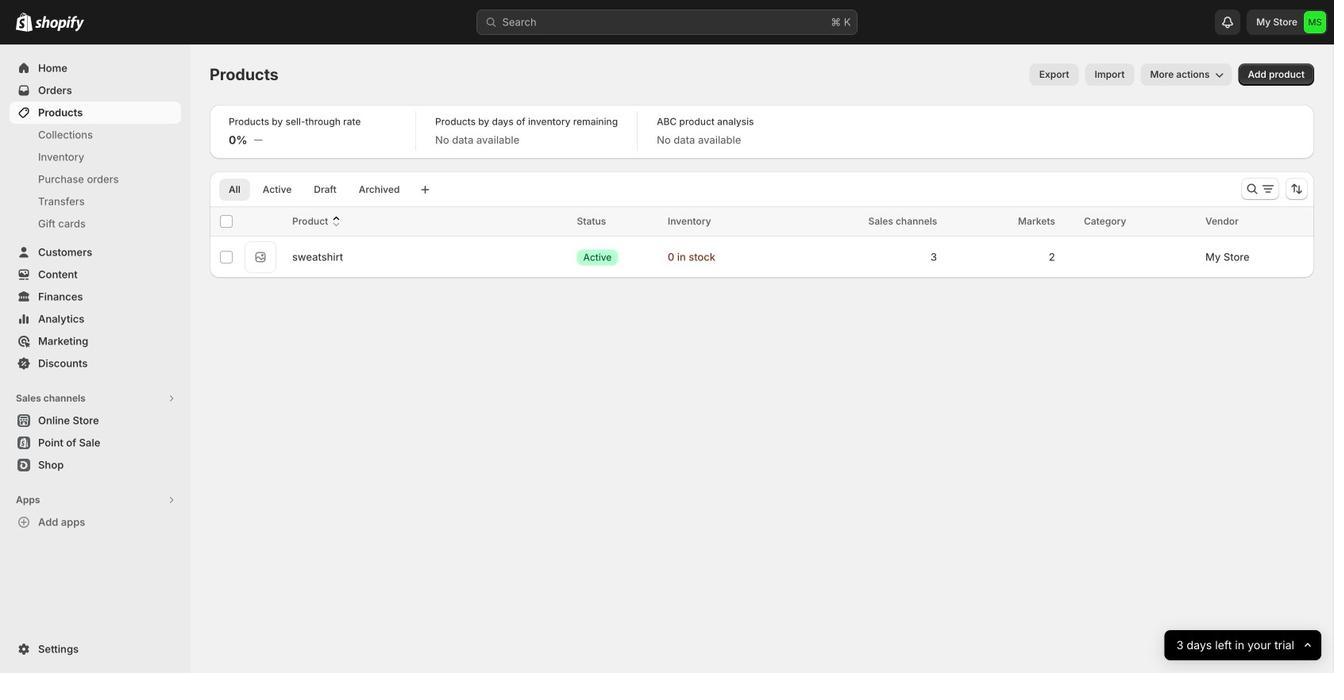 Task type: describe. For each thing, give the bounding box(es) containing it.
my store image
[[1304, 11, 1326, 33]]



Task type: vqa. For each thing, say whether or not it's contained in the screenshot.
text box
no



Task type: locate. For each thing, give the bounding box(es) containing it.
0 horizontal spatial shopify image
[[16, 13, 33, 32]]

shopify image
[[16, 13, 33, 32], [35, 16, 84, 32]]

tab list
[[216, 178, 413, 201]]

1 horizontal spatial shopify image
[[35, 16, 84, 32]]



